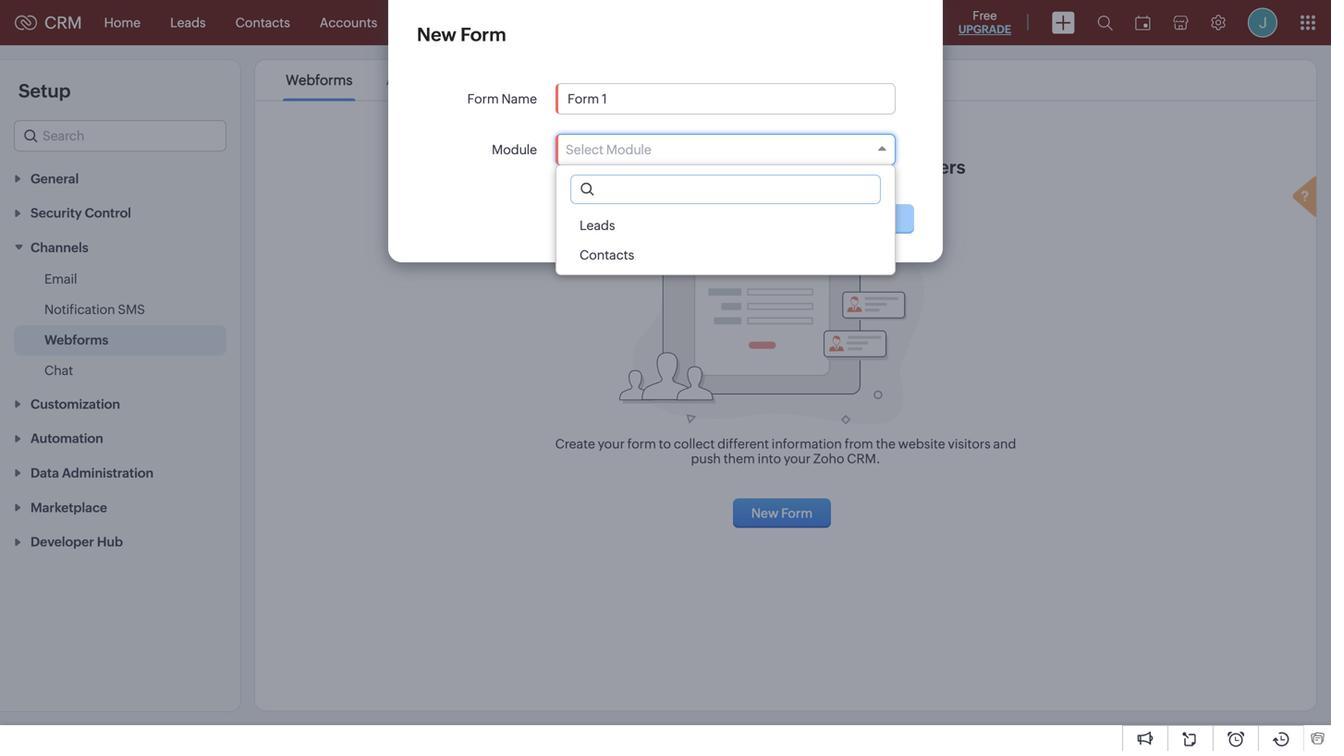 Task type: describe. For each thing, give the bounding box(es) containing it.
free upgrade
[[958, 9, 1011, 36]]

0 horizontal spatial website
[[693, 157, 762, 178]]

response
[[421, 72, 485, 88]]

list containing webforms
[[269, 60, 539, 100]]

auto-
[[386, 72, 421, 88]]

them
[[723, 452, 755, 466]]

notification sms link
[[44, 300, 145, 319]]

collect
[[674, 437, 715, 452]]

0 horizontal spatial leads
[[170, 15, 206, 30]]

name
[[501, 92, 537, 106]]

crm
[[44, 13, 82, 32]]

rules
[[487, 72, 522, 88]]

turn
[[606, 157, 645, 178]]

and
[[993, 437, 1016, 452]]

tasks
[[469, 15, 502, 30]]

accounts
[[320, 15, 377, 30]]

notification
[[44, 302, 115, 317]]

select module
[[566, 142, 651, 157]]

customers
[[872, 157, 965, 178]]

Select Module field
[[556, 134, 896, 165]]

leads option
[[556, 211, 895, 240]]

sms
[[118, 302, 145, 317]]

webforms link inside channels region
[[44, 331, 108, 349]]

Enter Form Name text field
[[556, 84, 895, 114]]

0 vertical spatial into
[[834, 157, 868, 178]]

webforms inside channels region
[[44, 333, 108, 348]]

contacts link
[[221, 0, 305, 45]]

contacts inside contacts link
[[235, 15, 290, 30]]

different
[[717, 437, 769, 452]]

help image
[[1288, 173, 1325, 224]]

the
[[876, 437, 896, 452]]

visitors inside 'create your form to collect different information from the website visitors and push them into your zoho crm.'
[[948, 437, 991, 452]]

deals
[[407, 15, 440, 30]]

from
[[845, 437, 873, 452]]

email link
[[44, 270, 77, 288]]

channels region
[[0, 264, 240, 386]]

0 vertical spatial webforms link
[[283, 72, 355, 88]]

website inside 'create your form to collect different information from the website visitors and push them into your zoho crm.'
[[898, 437, 945, 452]]

channels button
[[0, 230, 240, 264]]

list box containing leads
[[556, 206, 895, 275]]

to
[[659, 437, 671, 452]]

logo image
[[15, 15, 37, 30]]

new form
[[751, 506, 813, 521]]

your for turn
[[649, 157, 689, 178]]

auto-response rules
[[386, 72, 522, 88]]



Task type: locate. For each thing, give the bounding box(es) containing it.
form inside button
[[781, 506, 813, 521]]

1 horizontal spatial module
[[606, 142, 651, 157]]

2 horizontal spatial your
[[784, 452, 811, 466]]

create your form to collect different information from the website visitors and push them into your zoho crm.
[[555, 437, 1016, 466]]

auto-response rules link
[[383, 72, 525, 88]]

0 horizontal spatial form
[[467, 92, 499, 106]]

module right select
[[606, 142, 651, 157]]

tasks link
[[455, 0, 517, 45]]

module down name
[[492, 142, 537, 157]]

None text field
[[571, 176, 880, 203]]

deals link
[[392, 0, 455, 45]]

leads link
[[155, 0, 221, 45]]

0 horizontal spatial webforms link
[[44, 331, 108, 349]]

1 vertical spatial webforms
[[44, 333, 108, 348]]

webforms inside list
[[286, 72, 353, 88]]

leads down the turn
[[580, 218, 615, 233]]

leads inside option
[[580, 218, 615, 233]]

your for create
[[598, 437, 625, 452]]

form name
[[467, 92, 537, 106]]

1 horizontal spatial leads
[[580, 218, 615, 233]]

upgrade
[[958, 23, 1011, 36]]

0 vertical spatial website
[[693, 157, 762, 178]]

1 horizontal spatial form
[[781, 506, 813, 521]]

1 vertical spatial visitors
[[948, 437, 991, 452]]

0 horizontal spatial your
[[598, 437, 625, 452]]

form
[[467, 92, 499, 106], [781, 506, 813, 521]]

0 vertical spatial visitors
[[766, 157, 830, 178]]

1 vertical spatial website
[[898, 437, 945, 452]]

1 horizontal spatial webforms link
[[283, 72, 355, 88]]

0 vertical spatial form
[[467, 92, 499, 106]]

webforms down accounts link
[[286, 72, 353, 88]]

webforms link down notification
[[44, 331, 108, 349]]

0 horizontal spatial module
[[492, 142, 537, 157]]

webforms link down accounts link
[[283, 72, 355, 88]]

1 horizontal spatial your
[[649, 157, 689, 178]]

0 horizontal spatial contacts
[[235, 15, 290, 30]]

form
[[627, 437, 656, 452]]

channels
[[31, 240, 88, 255]]

1 vertical spatial contacts
[[580, 248, 634, 263]]

into right them
[[758, 452, 781, 466]]

home
[[104, 15, 141, 30]]

0 vertical spatial leads
[[170, 15, 206, 30]]

1 horizontal spatial visitors
[[948, 437, 991, 452]]

webforms down notification
[[44, 333, 108, 348]]

leads
[[170, 15, 206, 30], [580, 218, 615, 233]]

chat link
[[44, 361, 73, 380]]

1 module from the left
[[492, 142, 537, 157]]

webforms link
[[283, 72, 355, 88], [44, 331, 108, 349]]

2 module from the left
[[606, 142, 651, 157]]

list box
[[556, 206, 895, 275]]

push
[[691, 452, 721, 466]]

accounts link
[[305, 0, 392, 45]]

0 horizontal spatial visitors
[[766, 157, 830, 178]]

leads right home link
[[170, 15, 206, 30]]

notification sms
[[44, 302, 145, 317]]

crm link
[[15, 13, 82, 32]]

create
[[555, 437, 595, 452]]

into left customers
[[834, 157, 868, 178]]

module inside select module field
[[606, 142, 651, 157]]

1 horizontal spatial contacts
[[580, 248, 634, 263]]

into inside 'create your form to collect different information from the website visitors and push them into your zoho crm.'
[[758, 452, 781, 466]]

1 vertical spatial leads
[[580, 218, 615, 233]]

contacts right leads link
[[235, 15, 290, 30]]

list
[[269, 60, 539, 100]]

your left the form on the bottom left of the page
[[598, 437, 625, 452]]

1 vertical spatial webforms link
[[44, 331, 108, 349]]

contacts inside contacts option
[[580, 248, 634, 263]]

0 vertical spatial contacts
[[235, 15, 290, 30]]

chat
[[44, 363, 73, 378]]

your
[[649, 157, 689, 178], [598, 437, 625, 452], [784, 452, 811, 466]]

1 horizontal spatial into
[[834, 157, 868, 178]]

visitors
[[766, 157, 830, 178], [948, 437, 991, 452]]

home link
[[89, 0, 155, 45]]

information
[[772, 437, 842, 452]]

1 vertical spatial into
[[758, 452, 781, 466]]

website
[[693, 157, 762, 178], [898, 437, 945, 452]]

free
[[973, 9, 997, 23]]

form right new
[[781, 506, 813, 521]]

0 horizontal spatial into
[[758, 452, 781, 466]]

module
[[492, 142, 537, 157], [606, 142, 651, 157]]

1 vertical spatial form
[[781, 506, 813, 521]]

webforms
[[286, 72, 353, 88], [44, 333, 108, 348]]

contacts down the turn
[[580, 248, 634, 263]]

zoho
[[813, 452, 844, 466]]

1 horizontal spatial website
[[898, 437, 945, 452]]

setup
[[18, 80, 71, 102]]

form down rules on the top of the page
[[467, 92, 499, 106]]

website right "the"
[[898, 437, 945, 452]]

1 horizontal spatial webforms
[[286, 72, 353, 88]]

website up the leads option
[[693, 157, 762, 178]]

0 horizontal spatial webforms
[[44, 333, 108, 348]]

into
[[834, 157, 868, 178], [758, 452, 781, 466]]

0 vertical spatial webforms
[[286, 72, 353, 88]]

your right the turn
[[649, 157, 689, 178]]

crm.
[[847, 452, 880, 466]]

your left 'zoho'
[[784, 452, 811, 466]]

email
[[44, 272, 77, 287]]

new form button
[[733, 499, 831, 528]]

contacts option
[[556, 240, 895, 270]]

turn your website visitors into customers
[[606, 157, 965, 178]]

new
[[751, 506, 779, 521]]

select
[[566, 142, 603, 157]]

contacts
[[235, 15, 290, 30], [580, 248, 634, 263]]



Task type: vqa. For each thing, say whether or not it's contained in the screenshot.
What's
no



